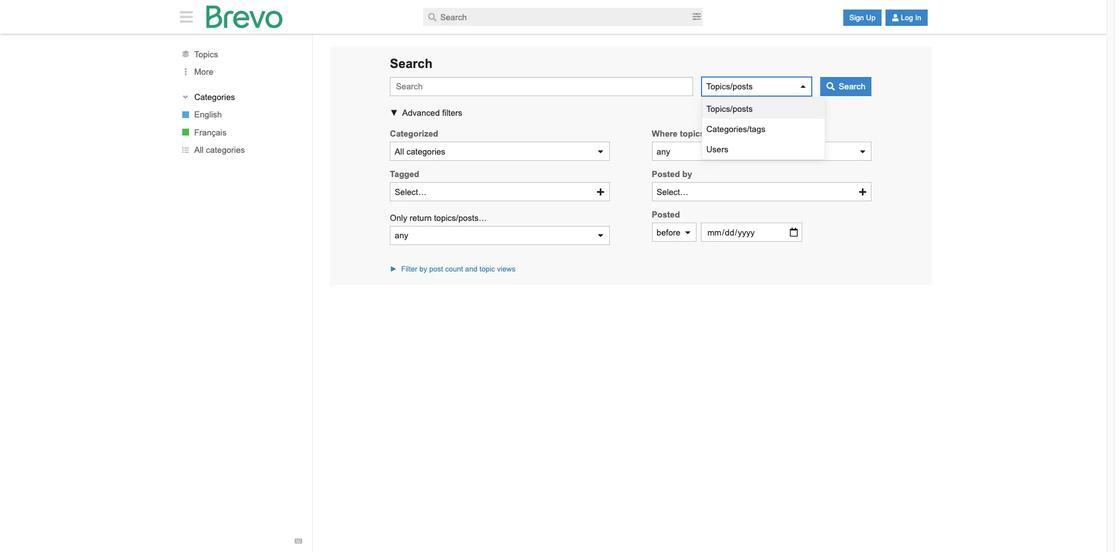 Task type: vqa. For each thing, say whether or not it's contained in the screenshot.
'categorized'
yes



Task type: describe. For each thing, give the bounding box(es) containing it.
search main content
[[169, 34, 938, 553]]

search image inside search button
[[827, 82, 835, 91]]

topics/posts…
[[434, 213, 487, 223]]

region inside search main content
[[330, 285, 932, 302]]

english link
[[169, 106, 312, 124]]

more button
[[169, 63, 312, 81]]

2 radio item from the top
[[702, 119, 825, 139]]

and
[[465, 265, 478, 274]]

topics
[[680, 129, 705, 139]]

all categories inside search field
[[395, 147, 446, 156]]

none search field inside search main content
[[330, 46, 932, 285]]

ellipsis v image
[[180, 68, 191, 75]]

Search text field
[[423, 8, 691, 26]]

search button
[[821, 77, 872, 96]]

any for only
[[395, 231, 408, 241]]

only
[[390, 213, 407, 223]]

sign up
[[850, 14, 876, 22]]

0 vertical spatial search image
[[428, 13, 437, 21]]

all categories link
[[169, 141, 312, 159]]

brevo community image
[[206, 6, 283, 28]]

layer group image
[[182, 51, 189, 57]]

english
[[194, 110, 222, 119]]

topics/posts
[[707, 82, 753, 91]]

any for where
[[657, 147, 671, 156]]

more
[[194, 67, 214, 77]]

filter
[[401, 265, 418, 274]]

0 horizontal spatial all categories
[[194, 145, 245, 155]]

count
[[445, 265, 463, 274]]

tagged
[[390, 170, 419, 179]]

select… for tagged
[[395, 187, 427, 197]]

français link
[[169, 124, 312, 141]]

0 vertical spatial search
[[390, 56, 433, 71]]

where topics
[[652, 129, 705, 139]]

select… for posted by
[[657, 187, 689, 197]]

user image
[[892, 14, 900, 21]]

categories inside search field
[[407, 147, 446, 156]]

3 radio item from the top
[[702, 139, 825, 159]]



Task type: locate. For each thing, give the bounding box(es) containing it.
all categories
[[194, 145, 245, 155], [395, 147, 446, 156]]

all categories down the categorized
[[395, 147, 446, 156]]

0 vertical spatial any
[[657, 147, 671, 156]]

return
[[410, 213, 432, 223]]

1 vertical spatial any
[[395, 231, 408, 241]]

date date field
[[701, 223, 802, 242]]

log in button
[[886, 10, 928, 26]]

sign up button
[[844, 10, 882, 26]]

search image
[[428, 13, 437, 21], [827, 82, 835, 91]]

enter search keyword text field
[[390, 77, 693, 96]]

any down only
[[395, 231, 408, 241]]

select… down posted by
[[657, 187, 689, 197]]

any down where
[[657, 147, 671, 156]]

1 posted from the top
[[652, 170, 680, 179]]

1 vertical spatial search
[[839, 82, 866, 91]]

categories down 'français'
[[206, 145, 245, 155]]

posted for posted by
[[652, 170, 680, 179]]

region
[[330, 285, 932, 302]]

by down the topics
[[683, 170, 692, 179]]

search inside button
[[839, 82, 866, 91]]

by
[[683, 170, 692, 179], [420, 265, 427, 274]]

0 horizontal spatial any
[[395, 231, 408, 241]]

0 vertical spatial by
[[683, 170, 692, 179]]

in
[[916, 14, 922, 22]]

0 horizontal spatial all
[[194, 145, 204, 155]]

categories
[[206, 145, 245, 155], [407, 147, 446, 156]]

0 vertical spatial posted
[[652, 170, 680, 179]]

radio item
[[702, 98, 825, 119], [702, 119, 825, 139], [702, 139, 825, 159]]

advanced
[[402, 108, 440, 117]]

topics link
[[169, 45, 312, 63]]

by for posted
[[683, 170, 692, 179]]

any
[[657, 147, 671, 156], [395, 231, 408, 241]]

all categories down 'français'
[[194, 145, 245, 155]]

keyboard shortcuts image
[[295, 538, 302, 546]]

none search field containing search
[[330, 46, 932, 285]]

1 vertical spatial posted
[[652, 210, 680, 220]]

all right list image
[[194, 145, 204, 155]]

1 horizontal spatial any
[[657, 147, 671, 156]]

1 horizontal spatial all categories
[[395, 147, 446, 156]]

before
[[657, 228, 681, 237]]

advanced filters
[[402, 108, 463, 117]]

1 radio item from the top
[[702, 98, 825, 119]]

only return topics/posts…
[[390, 213, 487, 223]]

topics
[[194, 49, 218, 59]]

search
[[390, 56, 433, 71], [839, 82, 866, 91]]

categories down the categorized
[[407, 147, 446, 156]]

all
[[194, 145, 204, 155], [395, 147, 404, 156]]

menu
[[702, 98, 825, 159]]

0 horizontal spatial search image
[[428, 13, 437, 21]]

where
[[652, 129, 678, 139]]

None search field
[[330, 46, 932, 285]]

2 select… from the left
[[657, 187, 689, 197]]

1 horizontal spatial categories
[[407, 147, 446, 156]]

filter by post count and topic views
[[401, 265, 516, 274]]

all inside search field
[[395, 147, 404, 156]]

angle down image
[[182, 93, 189, 101]]

sign
[[850, 14, 864, 22]]

français
[[194, 128, 227, 137]]

select…
[[395, 187, 427, 197], [657, 187, 689, 197]]

posted down where
[[652, 170, 680, 179]]

topic
[[480, 265, 495, 274]]

categories button
[[180, 91, 302, 103]]

1 select… from the left
[[395, 187, 427, 197]]

select… down tagged
[[395, 187, 427, 197]]

categorized
[[390, 129, 438, 139]]

1 horizontal spatial all
[[395, 147, 404, 156]]

by left post
[[420, 265, 427, 274]]

1 vertical spatial by
[[420, 265, 427, 274]]

filters
[[442, 108, 463, 117]]

posted for posted
[[652, 210, 680, 220]]

categories
[[194, 92, 235, 102]]

0 horizontal spatial select…
[[395, 187, 427, 197]]

menu inside search main content
[[702, 98, 825, 159]]

0 horizontal spatial search
[[390, 56, 433, 71]]

post
[[429, 265, 443, 274]]

1 vertical spatial search image
[[827, 82, 835, 91]]

posted
[[652, 170, 680, 179], [652, 210, 680, 220]]

open advanced search image
[[693, 13, 701, 21]]

log in
[[901, 14, 922, 22]]

posted by
[[652, 170, 692, 179]]

2 posted from the top
[[652, 210, 680, 220]]

log
[[901, 14, 914, 22]]

list image
[[182, 147, 189, 154]]

0 horizontal spatial categories
[[206, 145, 245, 155]]

1 horizontal spatial select…
[[657, 187, 689, 197]]

posted up before
[[652, 210, 680, 220]]

0 horizontal spatial by
[[420, 265, 427, 274]]

1 horizontal spatial by
[[683, 170, 692, 179]]

hide sidebar image
[[177, 9, 196, 24]]

up
[[867, 14, 876, 22]]

1 horizontal spatial search image
[[827, 82, 835, 91]]

1 horizontal spatial search
[[839, 82, 866, 91]]

views
[[497, 265, 516, 274]]

by for filter
[[420, 265, 427, 274]]

all down the categorized
[[395, 147, 404, 156]]



